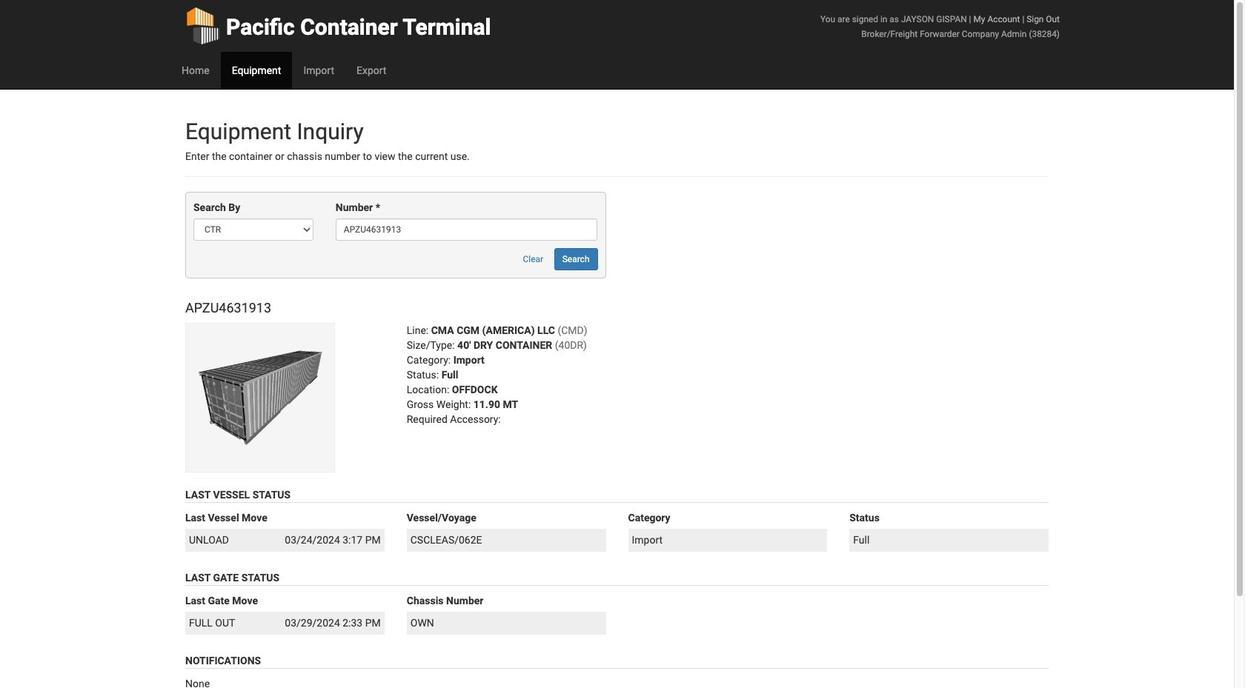 Task type: vqa. For each thing, say whether or not it's contained in the screenshot.
40DR image
yes



Task type: locate. For each thing, give the bounding box(es) containing it.
40dr image
[[185, 323, 335, 473]]

None text field
[[336, 219, 598, 241]]



